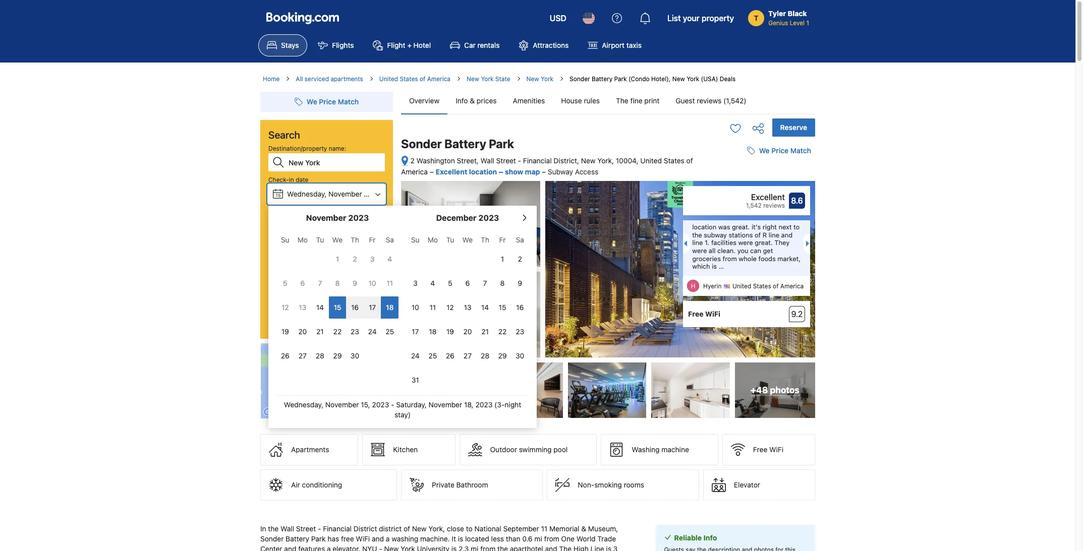 Task type: describe. For each thing, give the bounding box(es) containing it.
3 December 2023 checkbox
[[407, 273, 424, 295]]

17 November 2023 checkbox
[[364, 297, 381, 319]]

print
[[645, 96, 660, 105]]

of inside 2 washington street, wall street - financial district, new york, 10004, united states of america
[[687, 156, 693, 165]]

house rules link
[[553, 88, 608, 114]]

6 for 6 checkbox at left
[[466, 279, 470, 288]]

24 December 2023 checkbox
[[407, 345, 424, 367]]

york left "state"
[[481, 75, 494, 83]]

1 horizontal spatial the
[[616, 96, 629, 105]]

0 horizontal spatial 15
[[276, 193, 281, 198]]

new down "washing"
[[384, 545, 399, 552]]

price inside search section
[[319, 97, 336, 106]]

19 November 2023 checkbox
[[277, 321, 294, 343]]

11 December 2023 checkbox
[[424, 297, 442, 319]]

12 for '12 december 2023' option
[[447, 303, 454, 312]]

and up nyu
[[372, 535, 384, 544]]

18 cell
[[381, 295, 399, 319]]

nyu
[[362, 545, 377, 552]]

amenities
[[513, 96, 545, 105]]

2 adults · 0 children · 1 room button
[[268, 249, 385, 268]]

0 horizontal spatial free
[[688, 310, 704, 318]]

22 for 22 november 2023 option
[[333, 328, 342, 336]]

2 vertical spatial america
[[781, 283, 804, 290]]

for
[[314, 288, 322, 296]]

7 November 2023 checkbox
[[311, 273, 329, 295]]

1,542
[[746, 202, 762, 209]]

8 for 8 option
[[500, 279, 505, 288]]

your
[[683, 14, 700, 23]]

we price match button inside search section
[[291, 93, 363, 111]]

aparthotel
[[510, 545, 543, 552]]

- up features
[[318, 525, 321, 533]]

2 washington street, wall street - financial district, new york, 10004, united states of america
[[401, 156, 693, 176]]

sa for november 2023
[[386, 236, 394, 244]]

wednesday, for wednesday, november 15, 2023 - saturday, november 18, 2023 (3-night stay)
[[284, 401, 324, 409]]

we down serviced
[[307, 97, 317, 106]]

has
[[328, 535, 339, 544]]

info & prices link
[[448, 88, 505, 114]]

united inside 2 washington street, wall street - financial district, new york, 10004, united states of america
[[641, 156, 662, 165]]

guest reviews (1,542) link
[[668, 88, 755, 114]]

9 December 2023 checkbox
[[511, 273, 529, 295]]

5 November 2023 checkbox
[[277, 273, 294, 295]]

less
[[491, 535, 504, 544]]

0 horizontal spatial free wifi
[[688, 310, 721, 318]]

1 vertical spatial is
[[458, 535, 463, 544]]

states inside 2 washington street, wall street - financial district, new york, 10004, united states of america
[[664, 156, 685, 165]]

(usa)
[[701, 75, 718, 83]]

1 horizontal spatial we price match
[[759, 146, 811, 155]]

rules
[[584, 96, 600, 105]]

7 December 2023 checkbox
[[477, 273, 494, 295]]

wall inside 2 washington street, wall street - financial district, new york, 10004, united states of america
[[481, 156, 494, 165]]

york up amenities
[[541, 75, 554, 83]]

27 November 2023 checkbox
[[294, 345, 311, 367]]

2 vertical spatial is
[[452, 545, 457, 552]]

reliable
[[674, 534, 702, 543]]

non-smoking rooms
[[578, 481, 644, 490]]

2 vertical spatial the
[[498, 545, 508, 552]]

3 for 3 december 2023 checkbox
[[413, 279, 418, 288]]

th for november
[[351, 236, 359, 244]]

5 for 5 november 2023 "option"
[[283, 279, 287, 288]]

date for check-out date
[[300, 206, 313, 214]]

and down memorial
[[545, 545, 557, 552]]

serviced
[[305, 75, 329, 83]]

excellent location – show map button
[[436, 167, 542, 176]]

0 vertical spatial search
[[268, 129, 300, 141]]

is inside location was great. it's right next to the subway stations of r line and line 1. facilities were great. they were all clean. you can get groceries from whole foods market, which is …
[[712, 262, 717, 271]]

reserve
[[781, 123, 807, 132]]

york inside in the wall street - financial district district of new york, close to national september 11 memorial & museum, sonder battery park has free wifi and a washing machine. it is located less than 0.6 mi from one world trade center and features a elevator. nyu - new york university is 2.3 mi from the aparthotel and the high line is
[[401, 545, 415, 552]]

16 for 16 december 2023 option
[[516, 303, 524, 312]]

street,
[[457, 156, 479, 165]]

tyler black genius level 1
[[769, 9, 809, 27]]

19 for 19 checkbox
[[281, 328, 289, 336]]

room
[[348, 254, 365, 263]]

2 December 2023 checkbox
[[511, 248, 529, 270]]

23 for 23 december 2023 option
[[516, 328, 524, 336]]

booking.com image
[[266, 12, 339, 24]]

0 horizontal spatial night
[[275, 237, 290, 244]]

district
[[354, 525, 377, 533]]

car rentals link
[[442, 34, 508, 57]]

15, for wednesday, november 15, 2023 - saturday, november 18, 2023 (3-night stay)
[[361, 401, 370, 409]]

trade
[[598, 535, 616, 544]]

mo for november
[[298, 236, 308, 244]]

washing
[[632, 446, 660, 454]]

0 vertical spatial united states of america
[[379, 75, 451, 83]]

29 for 29 checkbox at the bottom left of the page
[[498, 352, 507, 360]]

11 for 11 november 2023 checkbox
[[387, 279, 393, 288]]

new up "info & prices"
[[467, 75, 479, 83]]

1 vertical spatial price
[[772, 146, 789, 155]]

+48 photos link
[[735, 363, 816, 418]]

15, for wednesday, november 15, 2023
[[364, 190, 373, 198]]

14 November 2023 checkbox
[[311, 297, 329, 319]]

elevator.
[[333, 545, 360, 552]]

0 vertical spatial excellent
[[436, 167, 468, 176]]

3-night stay
[[268, 237, 303, 244]]

wifi inside in the wall street - financial district district of new york, close to national september 11 memorial & museum, sonder battery park has free wifi and a washing machine. it is located less than 0.6 mi from one world trade center and features a elevator. nyu - new york university is 2.3 mi from the aparthotel and the high line is
[[356, 535, 370, 544]]

1 horizontal spatial united states of america
[[733, 283, 804, 290]]

rated excellent element
[[688, 191, 785, 203]]

facilities
[[712, 239, 737, 247]]

18 for 18 december 2023 checkbox
[[429, 328, 437, 336]]

sonder inside in the wall street - financial district district of new york, close to national september 11 memorial & museum, sonder battery park has free wifi and a washing machine. it is located less than 0.6 mi from one world trade center and features a elevator. nyu - new york university is 2.3 mi from the aparthotel and the high line is
[[260, 535, 284, 544]]

financial inside 2 washington street, wall street - financial district, new york, 10004, united states of america
[[523, 156, 552, 165]]

we down 'december 2023'
[[463, 236, 473, 244]]

23 November 2023 checkbox
[[346, 321, 364, 343]]

university
[[417, 545, 450, 552]]

0 vertical spatial info
[[456, 96, 468, 105]]

museum,
[[588, 525, 618, 533]]

1 horizontal spatial from
[[544, 535, 559, 544]]

2.3
[[459, 545, 469, 552]]

check-in date
[[268, 176, 309, 184]]

prices
[[477, 96, 497, 105]]

excellent inside the excellent 1,542 reviews
[[751, 193, 785, 202]]

airport taxis
[[602, 41, 642, 49]]

mo for december
[[428, 236, 438, 244]]

fr for november 2023
[[369, 236, 376, 244]]

saturday, november 18, 2023
[[287, 220, 384, 229]]

2 right 1 december 2023 option
[[518, 255, 522, 263]]

4 for 4 december 2023 option
[[431, 279, 435, 288]]

17 cell
[[364, 295, 381, 319]]

world
[[577, 535, 596, 544]]

2 horizontal spatial united
[[733, 283, 752, 290]]

park inside in the wall street - financial district district of new york, close to national september 11 memorial & museum, sonder battery park has free wifi and a washing machine. it is located less than 0.6 mi from one world trade center and features a elevator. nyu - new york university is 2.3 mi from the aparthotel and the high line is
[[311, 535, 326, 544]]

10 November 2023 checkbox
[[364, 273, 381, 295]]

it's
[[752, 223, 761, 231]]

4 December 2023 checkbox
[[424, 273, 442, 295]]

- inside wednesday, november 15, 2023 - saturday, november 18, 2023 (3-night stay)
[[391, 401, 394, 409]]

new right hotel),
[[673, 75, 685, 83]]

outdoor swimming pool
[[490, 446, 568, 454]]

29 November 2023 checkbox
[[329, 345, 346, 367]]

26 November 2023 checkbox
[[277, 345, 294, 367]]

sonder battery park (condo hotel), new york (usa) deals link
[[570, 75, 736, 83]]

26 for 26 checkbox
[[281, 352, 290, 360]]

located
[[465, 535, 489, 544]]

5 December 2023 checkbox
[[442, 273, 459, 295]]

conditioning
[[302, 481, 342, 490]]

scored 8.6 element
[[789, 193, 805, 209]]

0 vertical spatial 18
[[276, 223, 281, 229]]

line
[[591, 545, 604, 552]]

12 December 2023 checkbox
[[442, 297, 459, 319]]

14 for '14 december 2023' "option"
[[481, 303, 489, 312]]

features
[[298, 545, 325, 552]]

8 for 8 option at the left of page
[[335, 279, 340, 288]]

0 vertical spatial a
[[386, 535, 390, 544]]

5 for 5 december 2023 option
[[448, 279, 452, 288]]

13 for 13 november 2023 option
[[299, 303, 306, 312]]

28 December 2023 checkbox
[[477, 345, 494, 367]]

30 November 2023 checkbox
[[346, 345, 364, 367]]

1 horizontal spatial line
[[769, 231, 780, 239]]

and right center
[[284, 545, 296, 552]]

apartments button
[[260, 435, 358, 466]]

0 horizontal spatial states
[[400, 75, 418, 83]]

check-out date
[[268, 206, 313, 214]]

1 vertical spatial we price match button
[[743, 142, 816, 160]]

2 – from the left
[[499, 167, 503, 176]]

groceries
[[692, 255, 721, 263]]

18, inside wednesday, november 15, 2023 - saturday, november 18, 2023 (3-night stay)
[[464, 401, 474, 409]]

stays link
[[258, 34, 308, 57]]

22 November 2023 checkbox
[[329, 321, 346, 343]]

york left (usa)
[[687, 75, 700, 83]]

0 horizontal spatial from
[[481, 545, 496, 552]]

of inside location was great. it's right next to the subway stations of r line and line 1. facilities were great. they were all clean. you can get groceries from whole foods market, which is …
[[755, 231, 761, 239]]

from inside location was great. it's right next to the subway stations of r line and line 1. facilities were great. they were all clean. you can get groceries from whole foods market, which is …
[[723, 255, 737, 263]]

8 November 2023 checkbox
[[329, 273, 346, 295]]

new inside 2 washington street, wall street - financial district, new york, 10004, united states of america
[[581, 156, 596, 165]]

4 for 4 november 2023 checkbox
[[388, 255, 392, 263]]

0 horizontal spatial saturday,
[[287, 220, 318, 229]]

0 vertical spatial america
[[427, 75, 451, 83]]

13 November 2023 checkbox
[[294, 297, 311, 319]]

30 for 30 checkbox
[[516, 352, 524, 360]]

stays
[[281, 41, 299, 49]]

i'm traveling for work
[[278, 288, 338, 296]]

new up amenities
[[527, 75, 539, 83]]

18 for 18 november 2023 checkbox
[[386, 303, 394, 312]]

21 for the 21 option at the left bottom
[[482, 328, 489, 336]]

september
[[503, 525, 539, 533]]

0 horizontal spatial 18,
[[355, 220, 365, 229]]

9 for 9 november 2023 option
[[353, 279, 357, 288]]

1 horizontal spatial &
[[470, 96, 475, 105]]

all serviced apartments
[[296, 75, 363, 83]]

new up "washing"
[[412, 525, 427, 533]]

4 November 2023 checkbox
[[381, 248, 399, 270]]

16 for 16 checkbox
[[351, 303, 359, 312]]

battery for sonder battery park
[[445, 137, 486, 151]]

& inside search section
[[317, 275, 321, 283]]

20 December 2023 checkbox
[[459, 321, 477, 343]]

overview
[[409, 96, 440, 105]]

guest reviews (1,542)
[[676, 96, 747, 105]]

17 for the 17 checkbox
[[369, 303, 376, 312]]

we up the excellent 1,542 reviews
[[759, 146, 770, 155]]

sonder for sonder battery park (condo hotel), new york (usa) deals
[[570, 75, 590, 83]]

9 November 2023 checkbox
[[346, 273, 364, 295]]

name:
[[329, 145, 346, 152]]

13 December 2023 checkbox
[[459, 297, 477, 319]]

0 vertical spatial mi
[[535, 535, 542, 544]]

0 vertical spatial location
[[469, 167, 497, 176]]

27 December 2023 checkbox
[[459, 345, 477, 367]]

0 horizontal spatial mi
[[471, 545, 479, 552]]

to inside location was great. it's right next to the subway stations of r line and line 1. facilities were great. they were all clean. you can get groceries from whole foods market, which is …
[[794, 223, 800, 231]]

28 November 2023 checkbox
[[311, 345, 329, 367]]

location inside location was great. it's right next to the subway stations of r line and line 1. facilities were great. they were all clean. you can get groceries from whole foods market, which is …
[[692, 223, 717, 231]]

new york state
[[467, 75, 511, 83]]

0 vertical spatial wifi
[[705, 310, 721, 318]]

grid for december
[[407, 230, 529, 392]]

of inside in the wall street - financial district district of new york, close to national september 11 memorial & museum, sonder battery park has free wifi and a washing machine. it is located less than 0.6 mi from one world trade center and features a elevator. nyu - new york university is 2.3 mi from the aparthotel and the high line is
[[404, 525, 410, 533]]

apartments inside search section
[[323, 275, 355, 283]]

usd
[[550, 14, 567, 23]]

it
[[452, 535, 456, 544]]

flight + hotel
[[387, 41, 431, 49]]

1 – from the left
[[430, 167, 434, 176]]

night inside wednesday, november 15, 2023 - saturday, november 18, 2023 (3-night stay)
[[505, 401, 521, 409]]

financial inside in the wall street - financial district district of new york, close to national september 11 memorial & museum, sonder battery park has free wifi and a washing machine. it is located less than 0.6 mi from one world trade center and features a elevator. nyu - new york university is 2.3 mi from the aparthotel and the high line is
[[323, 525, 352, 533]]

2 November 2023 checkbox
[[346, 248, 364, 270]]

destination/property name:
[[268, 145, 346, 152]]

6 December 2023 checkbox
[[459, 273, 477, 295]]

car
[[464, 41, 476, 49]]

1 horizontal spatial 25
[[429, 352, 437, 360]]

next
[[779, 223, 792, 231]]

15 for 15 option
[[334, 303, 341, 312]]

photos
[[770, 385, 800, 396]]

november for wednesday, november 15, 2023 - saturday, november 18, 2023 (3-night stay)
[[325, 401, 359, 409]]

0
[[305, 254, 309, 263]]

flights
[[332, 41, 354, 49]]

which
[[692, 262, 710, 271]]

reviews inside the excellent 1,542 reviews
[[764, 202, 785, 209]]

- right nyu
[[379, 545, 382, 552]]

0 horizontal spatial line
[[692, 239, 703, 247]]

and inside location was great. it's right next to the subway stations of r line and line 1. facilities were great. they were all clean. you can get groceries from whole foods market, which is …
[[782, 231, 793, 239]]

0 horizontal spatial united
[[379, 75, 398, 83]]

0 horizontal spatial the
[[268, 525, 279, 533]]

high
[[574, 545, 589, 552]]

they
[[775, 239, 790, 247]]

10004,
[[616, 156, 639, 165]]

new york
[[527, 75, 554, 83]]

2 left 3 checkbox
[[353, 255, 357, 263]]

1 horizontal spatial great.
[[755, 239, 773, 247]]

19 December 2023 checkbox
[[442, 321, 459, 343]]

new york link
[[527, 75, 554, 84]]

17 December 2023 checkbox
[[407, 321, 424, 343]]

18 December 2023 checkbox
[[424, 321, 442, 343]]

in
[[289, 176, 294, 184]]

saturday, inside wednesday, november 15, 2023 - saturday, november 18, 2023 (3-night stay)
[[396, 401, 427, 409]]

2 adults · 0 children · 1 room
[[273, 254, 365, 263]]

8.6
[[791, 196, 803, 205]]

1 horizontal spatial info
[[704, 534, 717, 543]]

traveling
[[288, 288, 313, 296]]

district
[[379, 525, 402, 533]]



Task type: locate. For each thing, give the bounding box(es) containing it.
1 · from the left
[[301, 254, 303, 263]]

28 for '28 december 2023' checkbox
[[481, 352, 490, 360]]

26 for 26 december 2023 option
[[446, 352, 455, 360]]

info & prices
[[456, 96, 497, 105]]

su for november
[[281, 236, 290, 244]]

york, inside 2 washington street, wall street - financial district, new york, 10004, united states of america
[[598, 156, 614, 165]]

…
[[719, 262, 724, 271]]

20 November 2023 checkbox
[[294, 321, 311, 343]]

27 for 27 "checkbox"
[[299, 352, 307, 360]]

2 30 from the left
[[516, 352, 524, 360]]

10 for 10 option
[[412, 303, 419, 312]]

31 December 2023 checkbox
[[407, 369, 424, 392]]

3 for 3 checkbox
[[370, 255, 375, 263]]

su
[[281, 236, 290, 244], [411, 236, 420, 244]]

1 horizontal spatial 10
[[412, 303, 419, 312]]

23 for 23 checkbox
[[351, 328, 359, 336]]

0 horizontal spatial 27
[[299, 352, 307, 360]]

25 November 2023 checkbox
[[381, 321, 399, 343]]

0 horizontal spatial 26
[[281, 352, 290, 360]]

1 horizontal spatial states
[[664, 156, 685, 165]]

19 left 20 "checkbox"
[[281, 328, 289, 336]]

4 inside checkbox
[[388, 255, 392, 263]]

united states of america up overview
[[379, 75, 451, 83]]

excellent left scored 8.6 element
[[751, 193, 785, 202]]

1 horizontal spatial united
[[641, 156, 662, 165]]

great.
[[732, 223, 750, 231], [755, 239, 773, 247]]

1 vertical spatial sonder
[[401, 137, 442, 151]]

1 grid from the left
[[277, 230, 399, 367]]

list your property link
[[662, 6, 740, 30]]

12 November 2023 checkbox
[[277, 297, 294, 319]]

24 left 25 option
[[411, 352, 420, 360]]

1 sa from the left
[[386, 236, 394, 244]]

23 inside checkbox
[[351, 328, 359, 336]]

21 for 21 option
[[316, 328, 324, 336]]

2 inside 2 washington street, wall street - financial district, new york, 10004, united states of america
[[411, 156, 415, 165]]

8 inside option
[[500, 279, 505, 288]]

1 horizontal spatial a
[[386, 535, 390, 544]]

1 vertical spatial the
[[268, 525, 279, 533]]

15, down 30 november 2023 checkbox
[[361, 401, 370, 409]]

click to open map view image
[[401, 155, 409, 167]]

0 horizontal spatial 19
[[281, 328, 289, 336]]

15 November 2023 checkbox
[[329, 297, 346, 319]]

1 9 from the left
[[353, 279, 357, 288]]

11 right 10 checkbox on the left of the page
[[387, 279, 393, 288]]

11 inside in the wall street - financial district district of new york, close to national september 11 memorial & museum, sonder battery park has free wifi and a washing machine. it is located less than 0.6 mi from one world trade center and features a elevator. nyu - new york university is 2.3 mi from the aparthotel and the high line is
[[541, 525, 548, 533]]

&
[[470, 96, 475, 105], [317, 275, 321, 283], [582, 525, 586, 533]]

0 vertical spatial match
[[338, 97, 359, 106]]

next image
[[806, 241, 812, 247]]

can
[[750, 247, 761, 255]]

1 horizontal spatial york,
[[598, 156, 614, 165]]

21 December 2023 checkbox
[[477, 321, 494, 343]]

· left 0
[[301, 254, 303, 263]]

0 vertical spatial is
[[712, 262, 717, 271]]

america inside 2 washington street, wall street - financial district, new york, 10004, united states of america
[[401, 167, 428, 176]]

fine
[[631, 96, 643, 105]]

we price match button down all serviced apartments link
[[291, 93, 363, 111]]

free
[[341, 535, 354, 544]]

0 horizontal spatial search
[[268, 129, 300, 141]]

2 14 from the left
[[481, 303, 489, 312]]

22 for 22 december 2023 option
[[498, 328, 507, 336]]

2 inside button
[[273, 254, 277, 263]]

20 inside option
[[464, 328, 472, 336]]

16 November 2023 checkbox
[[346, 297, 364, 319]]

14 December 2023 checkbox
[[477, 297, 494, 319]]

1 horizontal spatial saturday,
[[396, 401, 427, 409]]

1 inside checkbox
[[336, 255, 339, 263]]

0 horizontal spatial fr
[[369, 236, 376, 244]]

1 20 from the left
[[298, 328, 307, 336]]

6 inside option
[[300, 279, 305, 288]]

17 left 18 december 2023 checkbox
[[412, 328, 419, 336]]

the down less
[[498, 545, 508, 552]]

2 vertical spatial united
[[733, 283, 752, 290]]

1 horizontal spatial reviews
[[764, 202, 785, 209]]

memorial
[[550, 525, 580, 533]]

18 right the 17 checkbox
[[386, 303, 394, 312]]

18, up "room"
[[355, 220, 365, 229]]

0 vertical spatial sonder
[[570, 75, 590, 83]]

1 horizontal spatial 29
[[498, 352, 507, 360]]

0 vertical spatial free
[[688, 310, 704, 318]]

2 27 from the left
[[464, 352, 472, 360]]

flights link
[[310, 34, 363, 57]]

the inside in the wall street - financial district district of new york, close to national september 11 memorial & museum, sonder battery park has free wifi and a washing machine. it is located less than 0.6 mi from one world trade center and features a elevator. nyu - new york university is 2.3 mi from the aparthotel and the high line is
[[559, 545, 572, 552]]

is right it
[[458, 535, 463, 544]]

1 16 from the left
[[351, 303, 359, 312]]

search up 21 option
[[314, 310, 340, 319]]

mo
[[298, 236, 308, 244], [428, 236, 438, 244]]

york, up machine.
[[429, 525, 445, 533]]

17 right 16 checkbox
[[369, 303, 376, 312]]

0 horizontal spatial were
[[692, 247, 707, 255]]

date right in
[[296, 176, 309, 184]]

free inside button
[[753, 446, 768, 454]]

su left stay
[[281, 236, 290, 244]]

2 · from the left
[[339, 254, 341, 263]]

from down less
[[481, 545, 496, 552]]

1 inside button
[[343, 254, 346, 263]]

15 for "15 december 2023" option
[[499, 303, 506, 312]]

29 for 29 option
[[333, 352, 342, 360]]

23 inside option
[[516, 328, 524, 336]]

th for december
[[481, 236, 489, 244]]

30 right 29 checkbox at the bottom left of the page
[[516, 352, 524, 360]]

15 inside option
[[334, 303, 341, 312]]

the fine print
[[616, 96, 660, 105]]

29
[[333, 352, 342, 360], [498, 352, 507, 360]]

10 December 2023 checkbox
[[407, 297, 424, 319]]

2 9 from the left
[[518, 279, 522, 288]]

1 horizontal spatial 26
[[446, 352, 455, 360]]

0 vertical spatial the
[[692, 231, 702, 239]]

great. up foods
[[755, 239, 773, 247]]

8 December 2023 checkbox
[[494, 273, 511, 295]]

1 vertical spatial a
[[327, 545, 331, 552]]

6 November 2023 checkbox
[[294, 273, 311, 295]]

2 horizontal spatial battery
[[592, 75, 613, 83]]

5 inside "option"
[[283, 279, 287, 288]]

10 for 10 checkbox on the left of the page
[[369, 279, 376, 288]]

park up features
[[311, 535, 326, 544]]

entire
[[278, 275, 294, 283]]

0 horizontal spatial 25
[[386, 328, 394, 336]]

the down one
[[559, 545, 572, 552]]

0 horizontal spatial 3
[[370, 255, 375, 263]]

2 16 from the left
[[516, 303, 524, 312]]

6
[[300, 279, 305, 288], [466, 279, 470, 288]]

united down flight
[[379, 75, 398, 83]]

2 8 from the left
[[500, 279, 505, 288]]

2 check- from the top
[[268, 206, 289, 214]]

tu up 2 adults · 0 children · 1 room
[[316, 236, 324, 244]]

check- for in
[[268, 176, 289, 184]]

15 cell
[[329, 295, 346, 319]]

24 for the 24 checkbox
[[368, 328, 377, 336]]

0 horizontal spatial location
[[469, 167, 497, 176]]

flight
[[387, 41, 405, 49]]

su for december
[[411, 236, 420, 244]]

28 inside option
[[316, 352, 324, 360]]

was
[[718, 223, 730, 231]]

4
[[388, 255, 392, 263], [431, 279, 435, 288]]

1 vertical spatial free wifi
[[753, 446, 784, 454]]

13 for the 13 checkbox
[[464, 303, 472, 312]]

street up features
[[296, 525, 316, 533]]

0 horizontal spatial street
[[296, 525, 316, 533]]

december
[[436, 213, 477, 223]]

16 cell
[[346, 295, 364, 319]]

wednesday, inside wednesday, november 15, 2023 - saturday, november 18, 2023 (3-night stay)
[[284, 401, 324, 409]]

- up show on the top left of the page
[[518, 156, 521, 165]]

excellent down washington
[[436, 167, 468, 176]]

15, inside wednesday, november 15, 2023 - saturday, november 18, 2023 (3-night stay)
[[361, 401, 370, 409]]

1 vertical spatial info
[[704, 534, 717, 543]]

fr up 1 december 2023 option
[[499, 236, 506, 244]]

1 fr from the left
[[369, 236, 376, 244]]

5 inside option
[[448, 279, 452, 288]]

14 for 14 november 2023 checkbox
[[316, 303, 324, 312]]

private bathroom
[[432, 481, 488, 490]]

1 horizontal spatial the
[[498, 545, 508, 552]]

0 horizontal spatial excellent
[[436, 167, 468, 176]]

line left 1.
[[692, 239, 703, 247]]

info left prices
[[456, 96, 468, 105]]

0 horizontal spatial match
[[338, 97, 359, 106]]

15 December 2023 checkbox
[[494, 297, 511, 319]]

clean.
[[718, 247, 736, 255]]

2 22 from the left
[[498, 328, 507, 336]]

park
[[614, 75, 627, 83], [489, 137, 514, 151], [311, 535, 326, 544]]

0 vertical spatial we price match
[[307, 97, 359, 106]]

2 sa from the left
[[516, 236, 524, 244]]

2 23 from the left
[[516, 328, 524, 336]]

3 right "room"
[[370, 255, 375, 263]]

november for saturday, november 18, 2023
[[320, 220, 353, 229]]

2 vertical spatial states
[[753, 283, 771, 290]]

free wifi up elevator button
[[753, 446, 784, 454]]

tu
[[316, 236, 324, 244], [446, 236, 454, 244]]

& left prices
[[470, 96, 475, 105]]

19 inside checkbox
[[281, 328, 289, 336]]

the
[[616, 96, 629, 105], [559, 545, 572, 552]]

18,
[[355, 220, 365, 229], [464, 401, 474, 409]]

22 December 2023 checkbox
[[494, 321, 511, 343]]

mi
[[535, 535, 542, 544], [471, 545, 479, 552]]

0 horizontal spatial 13
[[299, 303, 306, 312]]

0 horizontal spatial grid
[[277, 230, 399, 367]]

wednesday, up apartments
[[284, 401, 324, 409]]

car rentals
[[464, 41, 500, 49]]

1 8 from the left
[[335, 279, 340, 288]]

rooms
[[624, 481, 644, 490]]

0 horizontal spatial united states of america
[[379, 75, 451, 83]]

street inside 2 washington street, wall street - financial district, new york, 10004, united states of america
[[496, 156, 516, 165]]

park for sonder battery park (condo hotel), new york (usa) deals
[[614, 75, 627, 83]]

9 inside checkbox
[[518, 279, 522, 288]]

0 horizontal spatial 24
[[368, 328, 377, 336]]

1 horizontal spatial 23
[[516, 328, 524, 336]]

stations
[[729, 231, 753, 239]]

29 inside checkbox
[[498, 352, 507, 360]]

0 horizontal spatial tu
[[316, 236, 324, 244]]

1 6 from the left
[[300, 279, 305, 288]]

0 vertical spatial states
[[400, 75, 418, 83]]

18 inside cell
[[386, 303, 394, 312]]

1 horizontal spatial 5
[[448, 279, 452, 288]]

18 right 17 december 2023 option
[[429, 328, 437, 336]]

1 27 from the left
[[299, 352, 307, 360]]

Where are you going? field
[[285, 153, 385, 172]]

1 inside tyler black genius level 1
[[807, 19, 809, 27]]

16 inside 16 december 2023 option
[[516, 303, 524, 312]]

street up – excellent location – show map – subway access
[[496, 156, 516, 165]]

25
[[386, 328, 394, 336], [429, 352, 437, 360]]

13 inside option
[[299, 303, 306, 312]]

guest
[[676, 96, 695, 105]]

10 inside checkbox
[[369, 279, 376, 288]]

mi down located
[[471, 545, 479, 552]]

national
[[475, 525, 501, 533]]

is left the …
[[712, 262, 717, 271]]

2 28 from the left
[[481, 352, 490, 360]]

0 vertical spatial 17
[[369, 303, 376, 312]]

11 for 11 checkbox
[[430, 303, 436, 312]]

27
[[299, 352, 307, 360], [464, 352, 472, 360]]

2 horizontal spatial the
[[692, 231, 702, 239]]

& inside in the wall street - financial district district of new york, close to national september 11 memorial & museum, sonder battery park has free wifi and a washing machine. it is located less than 0.6 mi from one world trade center and features a elevator. nyu - new york university is 2.3 mi from the aparthotel and the high line is
[[582, 525, 586, 533]]

1 13 from the left
[[299, 303, 306, 312]]

9 right 8 option at the left of page
[[353, 279, 357, 288]]

9 inside option
[[353, 279, 357, 288]]

3 – from the left
[[542, 167, 546, 176]]

29 right '28 december 2023' checkbox
[[498, 352, 507, 360]]

16 inside 16 checkbox
[[351, 303, 359, 312]]

wednesday, down in
[[287, 190, 327, 198]]

1 vertical spatial 15,
[[361, 401, 370, 409]]

attractions
[[533, 41, 569, 49]]

stay)
[[395, 411, 411, 419]]

10 inside option
[[412, 303, 419, 312]]

7
[[318, 279, 322, 288], [483, 279, 487, 288]]

date for check-in date
[[296, 176, 309, 184]]

5 right 4 december 2023 option
[[448, 279, 452, 288]]

financial
[[523, 156, 552, 165], [323, 525, 352, 533]]

1 horizontal spatial match
[[791, 146, 811, 155]]

house rules
[[561, 96, 600, 105]]

4 right 3 december 2023 checkbox
[[431, 279, 435, 288]]

all serviced apartments link
[[296, 75, 363, 84]]

6 inside checkbox
[[466, 279, 470, 288]]

0 vertical spatial york,
[[598, 156, 614, 165]]

13 inside checkbox
[[464, 303, 472, 312]]

2 20 from the left
[[464, 328, 472, 336]]

park for sonder battery park
[[489, 137, 514, 151]]

2 12 from the left
[[447, 303, 454, 312]]

is down it
[[452, 545, 457, 552]]

14 inside "option"
[[481, 303, 489, 312]]

20 for 20 "checkbox"
[[298, 328, 307, 336]]

28
[[316, 352, 324, 360], [481, 352, 490, 360]]

3 left 4 december 2023 option
[[413, 279, 418, 288]]

tu for november 2023
[[316, 236, 324, 244]]

1 23 from the left
[[351, 328, 359, 336]]

0 horizontal spatial the
[[559, 545, 572, 552]]

0 horizontal spatial 18
[[276, 223, 281, 229]]

america down market,
[[781, 283, 804, 290]]

reviews inside guest reviews (1,542) link
[[697, 96, 722, 105]]

2 6 from the left
[[466, 279, 470, 288]]

21 inside option
[[482, 328, 489, 336]]

location was great. it's right next to the subway stations of r line and line 1. facilities were great. they were all clean. you can get groceries from whole foods market, which is …
[[692, 223, 801, 271]]

th up "room"
[[351, 236, 359, 244]]

your account menu tyler black genius level 1 element
[[748, 5, 813, 28]]

23 December 2023 checkbox
[[511, 321, 529, 343]]

search section
[[256, 84, 537, 428]]

amenities link
[[505, 88, 553, 114]]

2 horizontal spatial sonder
[[570, 75, 590, 83]]

check-
[[268, 176, 289, 184], [268, 206, 289, 214]]

2 su from the left
[[411, 236, 420, 244]]

the left 1.
[[692, 231, 702, 239]]

25 December 2023 checkbox
[[424, 345, 442, 367]]

1 su from the left
[[281, 236, 290, 244]]

1 horizontal spatial 14
[[481, 303, 489, 312]]

21 inside option
[[316, 328, 324, 336]]

2 7 from the left
[[483, 279, 487, 288]]

17 for 17 december 2023 option
[[412, 328, 419, 336]]

2 mo from the left
[[428, 236, 438, 244]]

0 vertical spatial 10
[[369, 279, 376, 288]]

previous image
[[681, 241, 687, 247]]

28 right 27 "checkbox"
[[316, 352, 324, 360]]

states
[[400, 75, 418, 83], [664, 156, 685, 165], [753, 283, 771, 290]]

14
[[316, 303, 324, 312], [481, 303, 489, 312]]

in the wall street - financial district district of new york, close to national september 11 memorial & museum, sonder battery park has free wifi and a washing machine. it is located less than 0.6 mi from one world trade center and features a elevator. nyu - new york university is 2.3 mi from the aparthotel and the high line is
[[260, 525, 620, 552]]

wednesday, for wednesday, november 15, 2023
[[287, 190, 327, 198]]

7 right 6 checkbox at left
[[483, 279, 487, 288]]

29 December 2023 checkbox
[[494, 345, 511, 367]]

fr
[[369, 236, 376, 244], [499, 236, 506, 244]]

grid for november
[[277, 230, 399, 367]]

2 th from the left
[[481, 236, 489, 244]]

0 horizontal spatial financial
[[323, 525, 352, 533]]

sa up 4 november 2023 checkbox
[[386, 236, 394, 244]]

th down 'december 2023'
[[481, 236, 489, 244]]

7 for 7 option
[[483, 279, 487, 288]]

9.2
[[792, 310, 803, 319]]

1 horizontal spatial were
[[739, 239, 753, 247]]

entire homes & apartments
[[278, 275, 355, 283]]

sonder up "house rules"
[[570, 75, 590, 83]]

york down "washing"
[[401, 545, 415, 552]]

sonder up center
[[260, 535, 284, 544]]

united states of america down foods
[[733, 283, 804, 290]]

6 for 6 november 2023 option
[[300, 279, 305, 288]]

1 November 2023 checkbox
[[329, 248, 346, 270]]

wednesday,
[[287, 190, 327, 198], [284, 401, 324, 409]]

12 for 12 option
[[282, 303, 289, 312]]

2 tu from the left
[[446, 236, 454, 244]]

28 left 29 checkbox at the bottom left of the page
[[481, 352, 490, 360]]

1
[[807, 19, 809, 27], [343, 254, 346, 263], [336, 255, 339, 263], [501, 255, 504, 263]]

1 horizontal spatial 8
[[500, 279, 505, 288]]

11 November 2023 checkbox
[[381, 273, 399, 295]]

wifi inside button
[[770, 446, 784, 454]]

0 vertical spatial wall
[[481, 156, 494, 165]]

0 vertical spatial wednesday,
[[287, 190, 327, 198]]

1 check- from the top
[[268, 176, 289, 184]]

16 right 15 option
[[351, 303, 359, 312]]

27 inside option
[[464, 352, 472, 360]]

1 26 from the left
[[281, 352, 290, 360]]

7 for 7 november 2023 option
[[318, 279, 322, 288]]

11 left '12 december 2023' option
[[430, 303, 436, 312]]

8 inside option
[[335, 279, 340, 288]]

2 vertical spatial sonder
[[260, 535, 284, 544]]

black
[[788, 9, 807, 18]]

1 th from the left
[[351, 236, 359, 244]]

apartments inside all serviced apartments link
[[331, 75, 363, 83]]

1 mo from the left
[[298, 236, 308, 244]]

1 29 from the left
[[333, 352, 342, 360]]

14 right the 13 checkbox
[[481, 303, 489, 312]]

30 December 2023 checkbox
[[511, 345, 529, 367]]

battery up 'street,'
[[445, 137, 486, 151]]

26 December 2023 checkbox
[[442, 345, 459, 367]]

- inside 2 washington street, wall street - financial district, new york, 10004, united states of america
[[518, 156, 521, 165]]

0 horizontal spatial 30
[[351, 352, 359, 360]]

price down all serviced apartments link
[[319, 97, 336, 106]]

we price match button down reserve button
[[743, 142, 816, 160]]

battery for sonder battery park (condo hotel), new york (usa) deals
[[592, 75, 613, 83]]

1 7 from the left
[[318, 279, 322, 288]]

1 vertical spatial date
[[300, 206, 313, 214]]

4 right 3 checkbox
[[388, 255, 392, 263]]

1 21 from the left
[[316, 328, 324, 336]]

3 November 2023 checkbox
[[364, 248, 381, 270]]

house
[[561, 96, 582, 105]]

0 horizontal spatial to
[[466, 525, 473, 533]]

2 grid from the left
[[407, 230, 529, 392]]

1 vertical spatial 18
[[386, 303, 394, 312]]

right
[[763, 223, 777, 231]]

0 vertical spatial free wifi
[[688, 310, 721, 318]]

22 inside 22 december 2023 option
[[498, 328, 507, 336]]

14 inside checkbox
[[316, 303, 324, 312]]

wall inside in the wall street - financial district district of new york, close to national september 11 memorial & museum, sonder battery park has free wifi and a washing machine. it is located less than 0.6 mi from one world trade center and features a elevator. nyu - new york university is 2.3 mi from the aparthotel and the high line is
[[281, 525, 294, 533]]

0 horizontal spatial park
[[311, 535, 326, 544]]

17 inside 17 december 2023 option
[[412, 328, 419, 336]]

check- up 3-
[[268, 206, 289, 214]]

+
[[407, 41, 412, 49]]

1 vertical spatial saturday,
[[396, 401, 427, 409]]

15 inside option
[[499, 303, 506, 312]]

washing
[[392, 535, 418, 544]]

all
[[709, 247, 716, 255]]

22 inside 22 november 2023 option
[[333, 328, 342, 336]]

we price match inside search section
[[307, 97, 359, 106]]

2 21 from the left
[[482, 328, 489, 336]]

2 29 from the left
[[498, 352, 507, 360]]

1 19 from the left
[[281, 328, 289, 336]]

22 right 21 option
[[333, 328, 342, 336]]

26 left 27 december 2023 option
[[446, 352, 455, 360]]

2 right click to open map view image
[[411, 156, 415, 165]]

apartments
[[291, 446, 329, 454]]

0 horizontal spatial wall
[[281, 525, 294, 533]]

1 28 from the left
[[316, 352, 324, 360]]

1 12 from the left
[[282, 303, 289, 312]]

new york state link
[[467, 75, 511, 84]]

a down 'district'
[[386, 535, 390, 544]]

grid
[[277, 230, 399, 367], [407, 230, 529, 392]]

16 December 2023 checkbox
[[511, 297, 529, 319]]

wall up excellent location – show map button
[[481, 156, 494, 165]]

1 vertical spatial 3
[[413, 279, 418, 288]]

all
[[296, 75, 303, 83]]

york, left '10004,'
[[598, 156, 614, 165]]

1 5 from the left
[[283, 279, 287, 288]]

battery inside in the wall street - financial district district of new york, close to national september 11 memorial & museum, sonder battery park has free wifi and a washing machine. it is located less than 0.6 mi from one world trade center and features a elevator. nyu - new york university is 2.3 mi from the aparthotel and the high line is
[[286, 535, 309, 544]]

17 inside the 17 checkbox
[[369, 303, 376, 312]]

taxis
[[627, 41, 642, 49]]

november for wednesday, november 15, 2023
[[329, 190, 362, 198]]

su up 3 december 2023 checkbox
[[411, 236, 420, 244]]

check- for out
[[268, 206, 289, 214]]

to inside in the wall street - financial district district of new york, close to national september 11 memorial & museum, sonder battery park has free wifi and a washing machine. it is located less than 0.6 mi from one world trade center and features a elevator. nyu - new york university is 2.3 mi from the aparthotel and the high line is
[[466, 525, 473, 533]]

we down saturday, november 18, 2023
[[332, 236, 343, 244]]

0 horizontal spatial sonder
[[260, 535, 284, 544]]

9 for 9 december 2023 checkbox
[[518, 279, 522, 288]]

york, inside in the wall street - financial district district of new york, close to national september 11 memorial & museum, sonder battery park has free wifi and a washing machine. it is located less than 0.6 mi from one world trade center and features a elevator. nyu - new york university is 2.3 mi from the aparthotel and the high line is
[[429, 525, 445, 533]]

1 horizontal spatial 7
[[483, 279, 487, 288]]

wifi down district
[[356, 535, 370, 544]]

30 for 30 november 2023 checkbox
[[351, 352, 359, 360]]

reserve button
[[772, 119, 816, 137]]

reviews right 1,542
[[764, 202, 785, 209]]

19
[[281, 328, 289, 336], [447, 328, 454, 336]]

2 19 from the left
[[447, 328, 454, 336]]

we price match button
[[291, 93, 363, 111], [743, 142, 816, 160]]

21 November 2023 checkbox
[[311, 321, 329, 343]]

1 vertical spatial mi
[[471, 545, 479, 552]]

street inside in the wall street - financial district district of new york, close to national september 11 memorial & museum, sonder battery park has free wifi and a washing machine. it is located less than 0.6 mi from one world trade center and features a elevator. nyu - new york university is 2.3 mi from the aparthotel and the high line is
[[296, 525, 316, 533]]

27 inside "checkbox"
[[299, 352, 307, 360]]

5
[[283, 279, 287, 288], [448, 279, 452, 288]]

0 horizontal spatial info
[[456, 96, 468, 105]]

were up whole
[[739, 239, 753, 247]]

0 horizontal spatial price
[[319, 97, 336, 106]]

0 vertical spatial check-
[[268, 176, 289, 184]]

america up overview
[[427, 75, 451, 83]]

25 right the 24 checkbox
[[386, 328, 394, 336]]

27 right 26 checkbox
[[299, 352, 307, 360]]

the inside location was great. it's right next to the subway stations of r line and line 1. facilities were great. they were all clean. you can get groceries from whole foods market, which is …
[[692, 231, 702, 239]]

1.
[[705, 239, 710, 247]]

1 vertical spatial wall
[[281, 525, 294, 533]]

new
[[467, 75, 479, 83], [527, 75, 539, 83], [673, 75, 685, 83], [581, 156, 596, 165], [412, 525, 427, 533], [384, 545, 399, 552]]

2 13 from the left
[[464, 303, 472, 312]]

1 vertical spatial wednesday,
[[284, 401, 324, 409]]

2 horizontal spatial states
[[753, 283, 771, 290]]

overview link
[[401, 88, 448, 114]]

1 inside option
[[501, 255, 504, 263]]

a down has
[[327, 545, 331, 552]]

20 inside "checkbox"
[[298, 328, 307, 336]]

deals
[[720, 75, 736, 83]]

0 horizontal spatial sa
[[386, 236, 394, 244]]

1 horizontal spatial tu
[[446, 236, 454, 244]]

1 horizontal spatial free wifi
[[753, 446, 784, 454]]

12
[[282, 303, 289, 312], [447, 303, 454, 312]]

financial up has
[[323, 525, 352, 533]]

4 inside option
[[431, 279, 435, 288]]

1 vertical spatial 4
[[431, 279, 435, 288]]

7 up for
[[318, 279, 322, 288]]

washington
[[417, 156, 455, 165]]

1 tu from the left
[[316, 236, 324, 244]]

1 vertical spatial great.
[[755, 239, 773, 247]]

15, up november 2023
[[364, 190, 373, 198]]

1 30 from the left
[[351, 352, 359, 360]]

search inside button
[[314, 310, 340, 319]]

park up – excellent location – show map – subway access
[[489, 137, 514, 151]]

financial up map at the top left of page
[[523, 156, 552, 165]]

sa for december 2023
[[516, 236, 524, 244]]

0 vertical spatial to
[[794, 223, 800, 231]]

property
[[702, 14, 734, 23]]

2 26 from the left
[[446, 352, 455, 360]]

2 horizontal spatial wifi
[[770, 446, 784, 454]]

1 horizontal spatial 12
[[447, 303, 454, 312]]

match inside search section
[[338, 97, 359, 106]]

24 right 23 checkbox
[[368, 328, 377, 336]]

free wifi inside button
[[753, 446, 784, 454]]

sonder
[[570, 75, 590, 83], [401, 137, 442, 151], [260, 535, 284, 544]]

18 November 2023 checkbox
[[381, 297, 399, 319]]

match down all serviced apartments link
[[338, 97, 359, 106]]

23
[[351, 328, 359, 336], [516, 328, 524, 336]]

0 vertical spatial great.
[[732, 223, 750, 231]]

11
[[387, 279, 393, 288], [430, 303, 436, 312], [541, 525, 548, 533]]

park left the (condo
[[614, 75, 627, 83]]

sonder battery park
[[401, 137, 514, 151]]

sonder for sonder battery park
[[401, 137, 442, 151]]

0 vertical spatial park
[[614, 75, 627, 83]]

28 for 28 november 2023 option
[[316, 352, 324, 360]]

scored 9.2 element
[[789, 306, 805, 323]]

1 14 from the left
[[316, 303, 324, 312]]

23 left the 24 checkbox
[[351, 328, 359, 336]]

10 left 11 checkbox
[[412, 303, 419, 312]]

28 inside checkbox
[[481, 352, 490, 360]]

tu for december 2023
[[446, 236, 454, 244]]

than
[[506, 535, 521, 544]]

6 right 5 december 2023 option
[[466, 279, 470, 288]]

26 inside checkbox
[[281, 352, 290, 360]]

27 for 27 december 2023 option
[[464, 352, 472, 360]]

0 vertical spatial 25
[[386, 328, 394, 336]]

2 fr from the left
[[499, 236, 506, 244]]

0 vertical spatial price
[[319, 97, 336, 106]]

22
[[333, 328, 342, 336], [498, 328, 507, 336]]

29 inside option
[[333, 352, 342, 360]]

free wifi
[[688, 310, 721, 318], [753, 446, 784, 454]]

19 for 19 december 2023 checkbox at the bottom left of page
[[447, 328, 454, 336]]

battery
[[592, 75, 613, 83], [445, 137, 486, 151], [286, 535, 309, 544]]

26 inside option
[[446, 352, 455, 360]]

children
[[311, 254, 337, 263]]

26 left 27 "checkbox"
[[281, 352, 290, 360]]

& up world
[[582, 525, 586, 533]]

0 vertical spatial from
[[723, 255, 737, 263]]

2 5 from the left
[[448, 279, 452, 288]]

wifi down hyerin
[[705, 310, 721, 318]]

6 up traveling
[[300, 279, 305, 288]]

24 for 24 december 2023 checkbox on the bottom
[[411, 352, 420, 360]]

fr for december 2023
[[499, 236, 506, 244]]

1 December 2023 checkbox
[[494, 248, 511, 270]]

1 horizontal spatial street
[[496, 156, 516, 165]]

19 inside checkbox
[[447, 328, 454, 336]]

24 November 2023 checkbox
[[364, 321, 381, 343]]

1 horizontal spatial search
[[314, 310, 340, 319]]

kitchen
[[393, 446, 418, 454]]

1 22 from the left
[[333, 328, 342, 336]]

20 for 20 option
[[464, 328, 472, 336]]



Task type: vqa. For each thing, say whether or not it's contained in the screenshot.
Kitchen amenities
no



